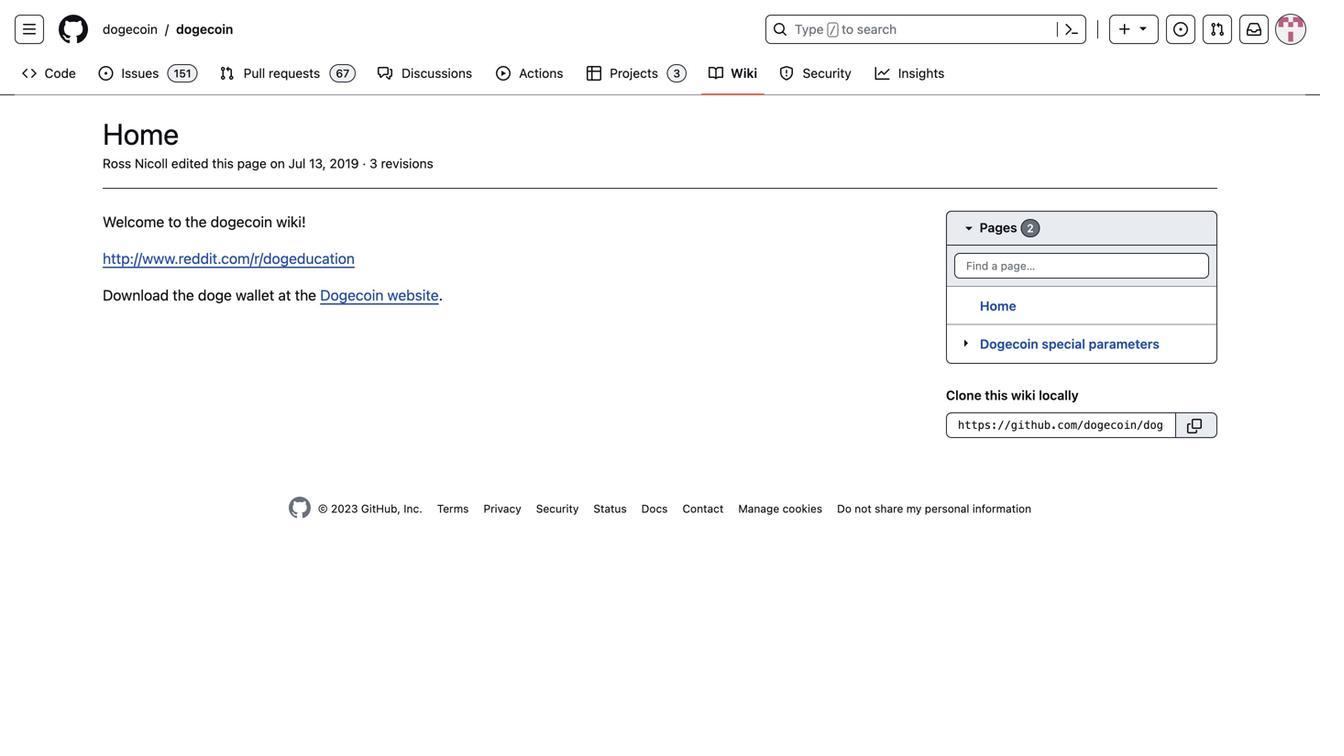 Task type: describe. For each thing, give the bounding box(es) containing it.
1 vertical spatial this
[[985, 388, 1008, 403]]

doge
[[198, 287, 232, 304]]

0 vertical spatial 3
[[674, 67, 681, 80]]

page
[[237, 156, 267, 171]]

projects
[[610, 66, 659, 81]]

home for home
[[981, 299, 1017, 314]]

pull
[[244, 66, 265, 81]]

13,
[[309, 156, 326, 171]]

1 vertical spatial homepage image
[[289, 497, 311, 519]]

download the doge wallet at the dogecoin website .
[[103, 287, 443, 304]]

discussions
[[402, 66, 473, 81]]

triangle down image
[[959, 336, 973, 351]]

0 vertical spatial dogecoin
[[320, 287, 384, 304]]

pages 2
[[980, 220, 1034, 235]]

terms link
[[437, 503, 469, 516]]

1 horizontal spatial security link
[[772, 60, 861, 87]]

list containing dogecoin / dogecoin
[[95, 15, 755, 44]]

/ for type
[[830, 24, 836, 37]]

dogecoin up http://www.reddit.com/r/dogeducation link
[[211, 213, 272, 231]]

edited
[[171, 156, 209, 171]]

wiki
[[731, 66, 758, 81]]

privacy link
[[484, 503, 522, 516]]

github,
[[361, 503, 401, 516]]

do not share my personal information button
[[838, 501, 1032, 517]]

dogecoin up '151' at top
[[176, 22, 233, 37]]

type
[[795, 22, 824, 37]]

type / to search
[[795, 22, 897, 37]]

locally
[[1039, 388, 1079, 403]]

requests
[[269, 66, 320, 81]]

play image
[[496, 66, 511, 81]]

do not share my personal information
[[838, 503, 1032, 516]]

inc.
[[404, 503, 423, 516]]

.
[[439, 287, 443, 304]]

0 horizontal spatial security
[[536, 503, 579, 516]]

the right at
[[295, 287, 316, 304]]

welcome
[[103, 213, 164, 231]]

© 2023 github, inc.
[[318, 503, 423, 516]]

search
[[858, 22, 897, 37]]

do
[[838, 503, 852, 516]]

wiki link
[[702, 60, 765, 87]]

book image
[[709, 66, 724, 81]]

home ross nicoll edited this page on jul 13, 2019 · 3 revisions
[[103, 116, 434, 171]]

share
[[875, 503, 904, 516]]

contact
[[683, 503, 724, 516]]

comment discussion image
[[378, 66, 393, 81]]

insights link
[[868, 60, 954, 87]]

status
[[594, 503, 627, 516]]

code link
[[15, 60, 84, 87]]

Find a page… text field
[[955, 253, 1210, 279]]

dogecoin up issues
[[103, 22, 158, 37]]

0 vertical spatial triangle down image
[[1137, 21, 1151, 35]]

pages
[[980, 220, 1018, 235]]

clone this wiki locally
[[947, 388, 1079, 403]]

my
[[907, 503, 922, 516]]

dogecoin special parameters
[[981, 337, 1160, 352]]

personal
[[925, 503, 970, 516]]

1 horizontal spatial security
[[803, 66, 852, 81]]

status link
[[594, 503, 627, 516]]

command palette image
[[1065, 22, 1080, 37]]

©
[[318, 503, 328, 516]]

0 horizontal spatial triangle down image
[[962, 221, 977, 235]]

manage cookies button
[[739, 501, 823, 517]]

at
[[278, 287, 291, 304]]

contact link
[[683, 503, 724, 516]]



Task type: vqa. For each thing, say whether or not it's contained in the screenshot.
menu bar
no



Task type: locate. For each thing, give the bounding box(es) containing it.
docs link
[[642, 503, 668, 516]]

actions
[[519, 66, 564, 81]]

on
[[270, 156, 285, 171]]

1 horizontal spatial homepage image
[[289, 497, 311, 519]]

docs
[[642, 503, 668, 516]]

0 vertical spatial security
[[803, 66, 852, 81]]

copy to clipboard image
[[1188, 419, 1203, 434]]

discussions link
[[371, 60, 482, 87]]

2019
[[330, 156, 359, 171]]

home up nicoll
[[103, 116, 179, 151]]

privacy
[[484, 503, 522, 516]]

not
[[855, 503, 872, 516]]

security
[[803, 66, 852, 81], [536, 503, 579, 516]]

1 vertical spatial dogecoin
[[981, 337, 1039, 352]]

this inside home ross nicoll edited this page on jul 13, 2019 · 3 revisions
[[212, 156, 234, 171]]

2 dogecoin link from the left
[[169, 15, 241, 44]]

security right 'shield' image
[[803, 66, 852, 81]]

0 horizontal spatial /
[[165, 22, 169, 37]]

information
[[973, 503, 1032, 516]]

0 horizontal spatial home
[[103, 116, 179, 151]]

3 inside home ross nicoll edited this page on jul 13, 2019 · 3 revisions
[[370, 156, 378, 171]]

the
[[185, 213, 207, 231], [173, 287, 194, 304], [295, 287, 316, 304]]

Clone URL for this wiki text field
[[947, 413, 1177, 438]]

security link down type on the top right
[[772, 60, 861, 87]]

ross
[[103, 156, 131, 171]]

home link
[[981, 294, 1017, 318]]

·
[[363, 156, 366, 171]]

0 horizontal spatial security link
[[536, 503, 579, 516]]

homepage image left ©
[[289, 497, 311, 519]]

dogecoin link
[[95, 15, 165, 44], [169, 15, 241, 44]]

1 vertical spatial security
[[536, 503, 579, 516]]

code image
[[22, 66, 37, 81]]

1 dogecoin link from the left
[[95, 15, 165, 44]]

0 vertical spatial this
[[212, 156, 234, 171]]

homepage image
[[59, 15, 88, 44], [289, 497, 311, 519]]

151
[[174, 67, 191, 80]]

this left wiki
[[985, 388, 1008, 403]]

code
[[45, 66, 76, 81]]

security link
[[772, 60, 861, 87], [536, 503, 579, 516]]

triangle down image left "pages"
[[962, 221, 977, 235]]

2023
[[331, 503, 358, 516]]

1 vertical spatial to
[[168, 213, 182, 231]]

triangle down image right plus icon on the right top of page
[[1137, 21, 1151, 35]]

0 horizontal spatial homepage image
[[59, 15, 88, 44]]

welcome to the dogecoin wiki!
[[103, 213, 306, 231]]

2
[[1028, 222, 1034, 235]]

to right "welcome"
[[168, 213, 182, 231]]

0 horizontal spatial 3
[[370, 156, 378, 171]]

dogecoin left website
[[320, 287, 384, 304]]

0 vertical spatial home
[[103, 116, 179, 151]]

insights
[[899, 66, 945, 81]]

home
[[103, 116, 179, 151], [981, 299, 1017, 314]]

dogecoin / dogecoin
[[103, 22, 233, 37]]

download
[[103, 287, 169, 304]]

1 horizontal spatial dogecoin
[[981, 337, 1039, 352]]

/ inside the dogecoin / dogecoin
[[165, 22, 169, 37]]

homepage image up the code
[[59, 15, 88, 44]]

to
[[842, 22, 854, 37], [168, 213, 182, 231]]

notifications image
[[1248, 22, 1262, 37]]

1 horizontal spatial to
[[842, 22, 854, 37]]

dogecoin special parameters link
[[981, 333, 1160, 356]]

1 horizontal spatial triangle down image
[[1137, 21, 1151, 35]]

/
[[165, 22, 169, 37], [830, 24, 836, 37]]

shield image
[[780, 66, 794, 81]]

git pull request image
[[1211, 22, 1225, 37]]

revisions
[[381, 156, 434, 171]]

dogecoin
[[320, 287, 384, 304], [981, 337, 1039, 352]]

dogecoin down "home" link at the top of the page
[[981, 337, 1039, 352]]

dogecoin link up issues
[[95, 15, 165, 44]]

list
[[95, 15, 755, 44]]

dogecoin website link
[[320, 287, 439, 304]]

1 horizontal spatial /
[[830, 24, 836, 37]]

0 vertical spatial homepage image
[[59, 15, 88, 44]]

wiki!
[[276, 213, 306, 231]]

graph image
[[875, 66, 890, 81]]

3 left book "icon"
[[674, 67, 681, 80]]

1 vertical spatial security link
[[536, 503, 579, 516]]

0 vertical spatial security link
[[772, 60, 861, 87]]

1 horizontal spatial this
[[985, 388, 1008, 403]]

table image
[[587, 66, 602, 81]]

1 horizontal spatial home
[[981, 299, 1017, 314]]

pull requests
[[244, 66, 320, 81]]

0 horizontal spatial to
[[168, 213, 182, 231]]

1 horizontal spatial dogecoin link
[[169, 15, 241, 44]]

http://www.reddit.com/r/dogeducation link
[[103, 250, 355, 267]]

dogecoin
[[103, 22, 158, 37], [176, 22, 233, 37], [211, 213, 272, 231]]

wallet
[[236, 287, 274, 304]]

security link left status link
[[536, 503, 579, 516]]

0 horizontal spatial dogecoin link
[[95, 15, 165, 44]]

issues
[[122, 66, 159, 81]]

plus image
[[1118, 22, 1133, 37]]

0 horizontal spatial this
[[212, 156, 234, 171]]

cookies
[[783, 503, 823, 516]]

parameters
[[1089, 337, 1160, 352]]

clone
[[947, 388, 982, 403]]

terms
[[437, 503, 469, 516]]

3 revisions link
[[370, 156, 434, 171]]

special
[[1042, 337, 1086, 352]]

1 vertical spatial home
[[981, 299, 1017, 314]]

git pull request image
[[220, 66, 234, 81]]

home down "pages"
[[981, 299, 1017, 314]]

0 horizontal spatial dogecoin
[[320, 287, 384, 304]]

dogecoin link up '151' at top
[[169, 15, 241, 44]]

home inside home ross nicoll edited this page on jul 13, 2019 · 3 revisions
[[103, 116, 179, 151]]

jul
[[289, 156, 306, 171]]

this left page
[[212, 156, 234, 171]]

67
[[336, 67, 350, 80]]

http://www.reddit.com/r/dogeducation
[[103, 250, 355, 267]]

manage cookies
[[739, 503, 823, 516]]

0 vertical spatial to
[[842, 22, 854, 37]]

this
[[212, 156, 234, 171], [985, 388, 1008, 403]]

the up http://www.reddit.com/r/dogeducation link
[[185, 213, 207, 231]]

1 horizontal spatial 3
[[674, 67, 681, 80]]

issue opened image
[[1174, 22, 1189, 37]]

security left status link
[[536, 503, 579, 516]]

home for home ross nicoll edited this page on jul 13, 2019 · 3 revisions
[[103, 116, 179, 151]]

wiki
[[1012, 388, 1036, 403]]

issue opened image
[[98, 66, 113, 81]]

3
[[674, 67, 681, 80], [370, 156, 378, 171]]

website
[[388, 287, 439, 304]]

/ inside type / to search
[[830, 24, 836, 37]]

triangle down image
[[1137, 21, 1151, 35], [962, 221, 977, 235]]

the left doge
[[173, 287, 194, 304]]

/ for dogecoin
[[165, 22, 169, 37]]

manage
[[739, 503, 780, 516]]

3 right the ·
[[370, 156, 378, 171]]

to left search
[[842, 22, 854, 37]]

1 vertical spatial 3
[[370, 156, 378, 171]]

actions link
[[489, 60, 572, 87]]

nicoll
[[135, 156, 168, 171]]

1 vertical spatial triangle down image
[[962, 221, 977, 235]]



